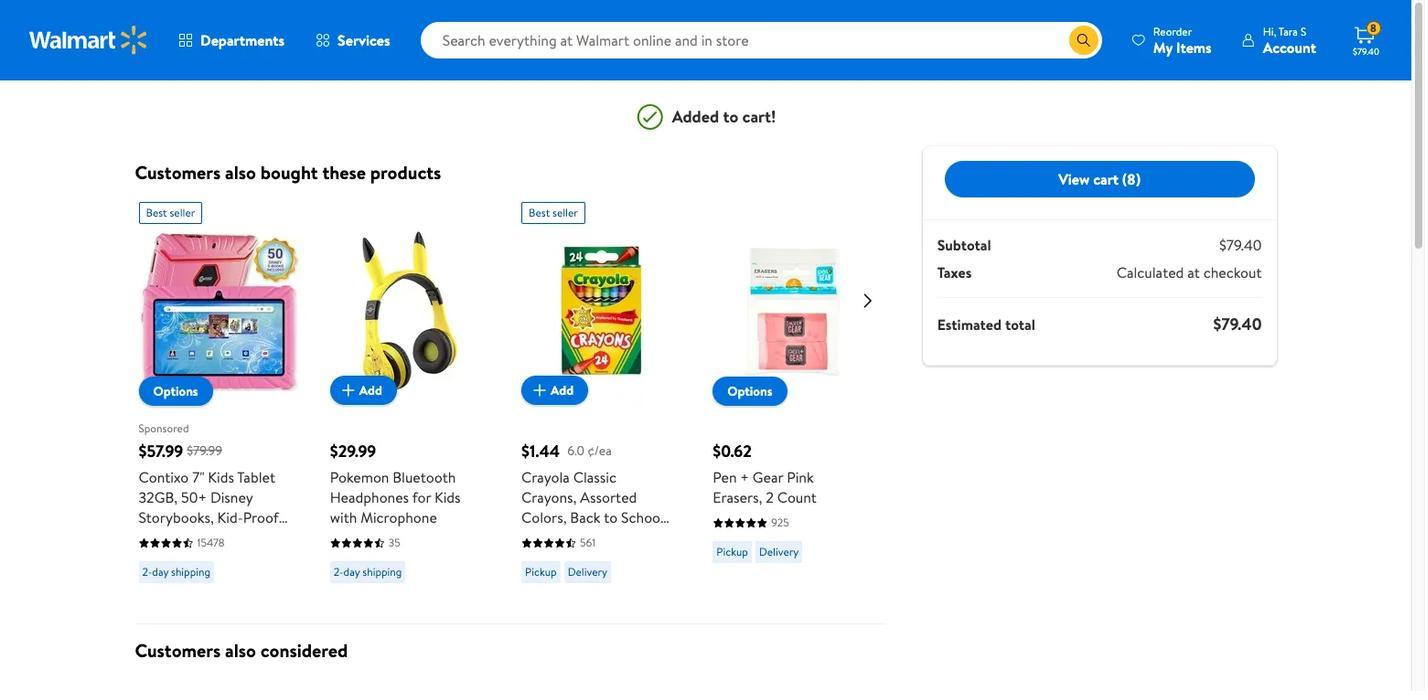 Task type: vqa. For each thing, say whether or not it's contained in the screenshot.
google play egift cards link
no



Task type: describe. For each thing, give the bounding box(es) containing it.
6.0
[[567, 442, 585, 460]]

cart
[[1093, 169, 1119, 189]]

also for considered
[[225, 639, 256, 663]]

gear
[[753, 468, 783, 488]]

$0.62
[[713, 440, 752, 463]]

925
[[772, 515, 789, 531]]

50+
[[181, 488, 207, 508]]

headphones
[[330, 488, 409, 508]]

calculated at checkout
[[1117, 263, 1262, 283]]

1 shipping from the left
[[171, 564, 210, 580]]

customers also considered
[[135, 639, 348, 663]]

35
[[389, 535, 401, 551]]

8
[[1371, 20, 1377, 36]]

bluetooth
[[393, 468, 456, 488]]

add to cart image
[[337, 380, 359, 402]]

tablet
[[237, 468, 275, 488]]

back
[[570, 508, 601, 528]]

2 2-day shipping from the left
[[334, 564, 402, 580]]

1 day from the left
[[152, 564, 168, 580]]

customers for customers also bought these products
[[135, 160, 221, 185]]

departments button
[[163, 18, 300, 62]]

account
[[1263, 37, 1317, 57]]

pen + gear pink erasers, 2 count image
[[713, 231, 873, 392]]

2 day from the left
[[344, 564, 360, 580]]

Search search field
[[421, 22, 1102, 59]]

(2023
[[173, 528, 210, 548]]

at
[[1188, 263, 1200, 283]]

best for delivery
[[529, 205, 550, 220]]

$79.99
[[187, 442, 222, 460]]

pen
[[713, 468, 737, 488]]

kids for $57.99
[[208, 468, 234, 488]]

to inside $1.44 6.0 ¢/ea crayola classic crayons, assorted colors, back to school, 24 count
[[604, 508, 618, 528]]

calculated
[[1117, 263, 1184, 283]]

search icon image
[[1077, 33, 1091, 48]]

estimated total
[[937, 314, 1036, 334]]

Walmart Site-Wide search field
[[421, 22, 1102, 59]]

bought
[[261, 160, 318, 185]]

1 2-day shipping from the left
[[142, 564, 210, 580]]

microphone
[[361, 508, 437, 528]]

1 horizontal spatial delivery
[[759, 544, 799, 560]]

1 vertical spatial pickup
[[525, 564, 557, 580]]

view cart (8)
[[1059, 169, 1141, 189]]

items
[[1176, 37, 1212, 57]]

for
[[412, 488, 431, 508]]

+
[[740, 468, 749, 488]]

hi,
[[1263, 23, 1277, 39]]

561
[[580, 535, 596, 551]]

proof
[[243, 508, 279, 528]]

2
[[766, 488, 774, 508]]

add to cart image
[[529, 380, 551, 402]]

also for bought
[[225, 160, 256, 185]]

(8)
[[1123, 169, 1141, 189]]

0 vertical spatial $79.40
[[1353, 45, 1380, 58]]

$79.40 for subtotal
[[1220, 235, 1262, 255]]

seller for delivery
[[553, 205, 578, 220]]

count inside '$0.62 pen + gear pink erasers, 2 count'
[[777, 488, 817, 508]]

model)
[[214, 528, 259, 548]]

departments
[[200, 30, 285, 50]]

2 2- from the left
[[334, 564, 344, 580]]

cart!
[[743, 105, 776, 128]]

reorder my items
[[1154, 23, 1212, 57]]

-
[[262, 528, 268, 548]]

options link for pen + gear pink erasers, 2 count image
[[713, 377, 787, 406]]

contixo 7" kids tablet 32gb, 50+ disney storybooks, kid-proof case (2023 model) - pink image
[[139, 231, 299, 392]]

with
[[330, 508, 357, 528]]

hi, tara s account
[[1263, 23, 1317, 57]]

pink inside the sponsored $57.99 $79.99 contixo 7" kids tablet 32gb, 50+ disney storybooks, kid-proof case (2023 model) - pink
[[139, 548, 166, 568]]

contixo
[[139, 468, 189, 488]]

added
[[672, 105, 719, 128]]



Task type: locate. For each thing, give the bounding box(es) containing it.
pickup down 24
[[525, 564, 557, 580]]

to left cart! in the right of the page
[[723, 105, 739, 128]]

24
[[522, 528, 538, 548]]

options up sponsored
[[153, 382, 198, 401]]

2 add from the left
[[551, 381, 574, 400]]

2 options from the left
[[728, 382, 773, 401]]

also
[[225, 160, 256, 185], [225, 639, 256, 663]]

$1.44
[[522, 440, 560, 463]]

0 horizontal spatial pink
[[139, 548, 166, 568]]

2- down case
[[142, 564, 152, 580]]

1 horizontal spatial options link
[[713, 377, 787, 406]]

7"
[[192, 468, 205, 488]]

best
[[146, 205, 167, 220], [529, 205, 550, 220]]

count right 2
[[777, 488, 817, 508]]

0 horizontal spatial best
[[146, 205, 167, 220]]

total
[[1005, 314, 1036, 334]]

count inside $1.44 6.0 ¢/ea crayola classic crayons, assorted colors, back to school, 24 count
[[541, 528, 581, 548]]

to
[[723, 105, 739, 128], [604, 508, 618, 528]]

1 vertical spatial count
[[541, 528, 581, 548]]

estimated
[[937, 314, 1002, 334]]

8 $79.40
[[1353, 20, 1380, 58]]

0 horizontal spatial add
[[359, 381, 382, 400]]

1 vertical spatial $79.40
[[1220, 235, 1262, 255]]

colors,
[[522, 508, 567, 528]]

also left considered
[[225, 639, 256, 663]]

0 vertical spatial pink
[[787, 468, 814, 488]]

next slide for customers also bought these products list image
[[850, 283, 886, 319]]

add
[[359, 381, 382, 400], [551, 381, 574, 400]]

1 best from the left
[[146, 205, 167, 220]]

shipping
[[171, 564, 210, 580], [363, 564, 402, 580]]

1 horizontal spatial 2-day shipping
[[334, 564, 402, 580]]

1 vertical spatial delivery
[[568, 564, 608, 580]]

2-day shipping down (2023
[[142, 564, 210, 580]]

options for pen + gear pink erasers, 2 count image
[[728, 382, 773, 401]]

1 vertical spatial also
[[225, 639, 256, 663]]

1 horizontal spatial best
[[529, 205, 550, 220]]

1 horizontal spatial 2-
[[334, 564, 344, 580]]

seller for 15478
[[170, 205, 195, 220]]

storybooks,
[[139, 508, 214, 528]]

kid-
[[217, 508, 243, 528]]

reorder
[[1154, 23, 1192, 39]]

also left bought
[[225, 160, 256, 185]]

services button
[[300, 18, 406, 62]]

1 horizontal spatial to
[[723, 105, 739, 128]]

these
[[322, 160, 366, 185]]

checkout
[[1204, 263, 1262, 283]]

0 horizontal spatial 2-
[[142, 564, 152, 580]]

pickup down erasers,
[[717, 544, 748, 560]]

1 horizontal spatial add
[[551, 381, 574, 400]]

taxes
[[937, 263, 972, 283]]

1 horizontal spatial seller
[[553, 205, 578, 220]]

add button up $29.99
[[330, 376, 397, 405]]

1 product group from the left
[[139, 195, 299, 617]]

1 options link from the left
[[139, 377, 213, 406]]

crayola classic crayons, assorted colors, back to school, 24 count image
[[522, 231, 682, 392]]

product group containing $0.62
[[713, 195, 873, 617]]

school,
[[621, 508, 668, 528]]

customers also bought these products
[[135, 160, 441, 185]]

count right 24
[[541, 528, 581, 548]]

best for 15478
[[146, 205, 167, 220]]

1 horizontal spatial pickup
[[717, 544, 748, 560]]

kids right for at the bottom of the page
[[435, 488, 461, 508]]

best seller for 15478
[[146, 205, 195, 220]]

product group containing $1.44
[[522, 195, 682, 617]]

$79.40 down checkout
[[1214, 313, 1262, 336]]

0 horizontal spatial delivery
[[568, 564, 608, 580]]

pokemon bluetooth headphones for kids with microphone image
[[330, 231, 490, 392]]

view cart (8) button
[[945, 161, 1255, 198]]

to right 'back'
[[604, 508, 618, 528]]

2 add button from the left
[[522, 376, 588, 405]]

2 best seller from the left
[[529, 205, 578, 220]]

1 2- from the left
[[142, 564, 152, 580]]

day down with
[[344, 564, 360, 580]]

best seller for delivery
[[529, 205, 578, 220]]

pink left (2023
[[139, 548, 166, 568]]

0 vertical spatial also
[[225, 160, 256, 185]]

1 options from the left
[[153, 382, 198, 401]]

pink
[[787, 468, 814, 488], [139, 548, 166, 568]]

product group containing $29.99
[[330, 195, 490, 617]]

kids for pokemon
[[435, 488, 461, 508]]

crayola
[[522, 468, 570, 488]]

count
[[777, 488, 817, 508], [541, 528, 581, 548]]

add button for crayola classic crayons, assorted colors, back to school, 24 count image
[[522, 376, 588, 405]]

pink right gear
[[787, 468, 814, 488]]

pokemon
[[330, 468, 389, 488]]

shipping down (2023
[[171, 564, 210, 580]]

1 vertical spatial to
[[604, 508, 618, 528]]

seller
[[170, 205, 195, 220], [553, 205, 578, 220]]

2 product group from the left
[[330, 195, 490, 617]]

s
[[1301, 23, 1307, 39]]

day down case
[[152, 564, 168, 580]]

2-
[[142, 564, 152, 580], [334, 564, 344, 580]]

2 vertical spatial $79.40
[[1214, 313, 1262, 336]]

1 horizontal spatial add button
[[522, 376, 588, 405]]

0 vertical spatial pickup
[[717, 544, 748, 560]]

delivery down 561
[[568, 564, 608, 580]]

tara
[[1279, 23, 1298, 39]]

1 horizontal spatial kids
[[435, 488, 461, 508]]

options link for contixo 7" kids tablet 32gb, 50+ disney storybooks, kid-proof case (2023 model) - pink image
[[139, 377, 213, 406]]

kids inside $29.99 pokemon bluetooth headphones for kids with microphone
[[435, 488, 461, 508]]

product group containing $57.99
[[139, 195, 299, 617]]

customers
[[135, 160, 221, 185], [135, 639, 221, 663]]

2 shipping from the left
[[363, 564, 402, 580]]

disney
[[210, 488, 253, 508]]

1 add from the left
[[359, 381, 382, 400]]

2- down with
[[334, 564, 344, 580]]

2-day shipping down 35
[[334, 564, 402, 580]]

$79.40 up checkout
[[1220, 235, 1262, 255]]

0 horizontal spatial seller
[[170, 205, 195, 220]]

1 seller from the left
[[170, 205, 195, 220]]

$0.62 pen + gear pink erasers, 2 count
[[713, 440, 817, 508]]

4 product group from the left
[[713, 195, 873, 617]]

0 horizontal spatial options
[[153, 382, 198, 401]]

1 horizontal spatial options
[[728, 382, 773, 401]]

add button for pokemon bluetooth headphones for kids with microphone image
[[330, 376, 397, 405]]

options
[[153, 382, 198, 401], [728, 382, 773, 401]]

classic
[[573, 468, 617, 488]]

$79.40 down "8"
[[1353, 45, 1380, 58]]

1 horizontal spatial day
[[344, 564, 360, 580]]

add for add to cart image
[[551, 381, 574, 400]]

1 horizontal spatial shipping
[[363, 564, 402, 580]]

1 also from the top
[[225, 160, 256, 185]]

0 vertical spatial delivery
[[759, 544, 799, 560]]

0 horizontal spatial count
[[541, 528, 581, 548]]

32gb,
[[139, 488, 178, 508]]

1 customers from the top
[[135, 160, 221, 185]]

subtotal
[[937, 235, 991, 255]]

options up $0.62
[[728, 382, 773, 401]]

0 horizontal spatial 2-day shipping
[[142, 564, 210, 580]]

product group
[[139, 195, 299, 617], [330, 195, 490, 617], [522, 195, 682, 617], [713, 195, 873, 617]]

2 customers from the top
[[135, 639, 221, 663]]

add up $29.99
[[359, 381, 382, 400]]

options link
[[139, 377, 213, 406], [713, 377, 787, 406]]

assorted
[[580, 488, 637, 508]]

best seller
[[146, 205, 195, 220], [529, 205, 578, 220]]

1 add button from the left
[[330, 376, 397, 405]]

products
[[370, 160, 441, 185]]

0 horizontal spatial add button
[[330, 376, 397, 405]]

1 horizontal spatial pink
[[787, 468, 814, 488]]

1 horizontal spatial best seller
[[529, 205, 578, 220]]

0 horizontal spatial best seller
[[146, 205, 195, 220]]

$29.99 pokemon bluetooth headphones for kids with microphone
[[330, 440, 461, 528]]

¢/ea
[[588, 442, 612, 460]]

0 vertical spatial count
[[777, 488, 817, 508]]

case
[[139, 528, 169, 548]]

$57.99
[[139, 440, 183, 463]]

my
[[1154, 37, 1173, 57]]

sponsored
[[139, 420, 189, 436]]

2 also from the top
[[225, 639, 256, 663]]

0 horizontal spatial pickup
[[525, 564, 557, 580]]

crayons,
[[522, 488, 577, 508]]

sponsored $57.99 $79.99 contixo 7" kids tablet 32gb, 50+ disney storybooks, kid-proof case (2023 model) - pink
[[139, 420, 279, 568]]

add up '6.0'
[[551, 381, 574, 400]]

shipping down 35
[[363, 564, 402, 580]]

view
[[1059, 169, 1090, 189]]

0 vertical spatial to
[[723, 105, 739, 128]]

0 horizontal spatial to
[[604, 508, 618, 528]]

options link up sponsored
[[139, 377, 213, 406]]

2 seller from the left
[[553, 205, 578, 220]]

0 horizontal spatial shipping
[[171, 564, 210, 580]]

add button up $1.44
[[522, 376, 588, 405]]

$29.99
[[330, 440, 376, 463]]

2 best from the left
[[529, 205, 550, 220]]

0 horizontal spatial options link
[[139, 377, 213, 406]]

1 vertical spatial customers
[[135, 639, 221, 663]]

added to cart!
[[672, 105, 776, 128]]

kids right 7"
[[208, 468, 234, 488]]

delivery
[[759, 544, 799, 560], [568, 564, 608, 580]]

1 vertical spatial pink
[[139, 548, 166, 568]]

erasers,
[[713, 488, 763, 508]]

add for add to cart icon on the left of page
[[359, 381, 382, 400]]

kids inside the sponsored $57.99 $79.99 contixo 7" kids tablet 32gb, 50+ disney storybooks, kid-proof case (2023 model) - pink
[[208, 468, 234, 488]]

0 horizontal spatial kids
[[208, 468, 234, 488]]

kids
[[208, 468, 234, 488], [435, 488, 461, 508]]

0 horizontal spatial day
[[152, 564, 168, 580]]

walmart image
[[29, 26, 148, 55]]

2-day shipping
[[142, 564, 210, 580], [334, 564, 402, 580]]

services
[[338, 30, 390, 50]]

pink inside '$0.62 pen + gear pink erasers, 2 count'
[[787, 468, 814, 488]]

3 product group from the left
[[522, 195, 682, 617]]

customers for customers also considered
[[135, 639, 221, 663]]

$79.40 for estimated total
[[1214, 313, 1262, 336]]

options for contixo 7" kids tablet 32gb, 50+ disney storybooks, kid-proof case (2023 model) - pink image
[[153, 382, 198, 401]]

add button
[[330, 376, 397, 405], [522, 376, 588, 405]]

delivery down 925
[[759, 544, 799, 560]]

0 vertical spatial customers
[[135, 160, 221, 185]]

1 horizontal spatial count
[[777, 488, 817, 508]]

15478
[[197, 535, 225, 551]]

options link up $0.62
[[713, 377, 787, 406]]

2 options link from the left
[[713, 377, 787, 406]]

$79.40
[[1353, 45, 1380, 58], [1220, 235, 1262, 255], [1214, 313, 1262, 336]]

1 best seller from the left
[[146, 205, 195, 220]]

$1.44 6.0 ¢/ea crayola classic crayons, assorted colors, back to school, 24 count
[[522, 440, 668, 548]]

considered
[[261, 639, 348, 663]]



